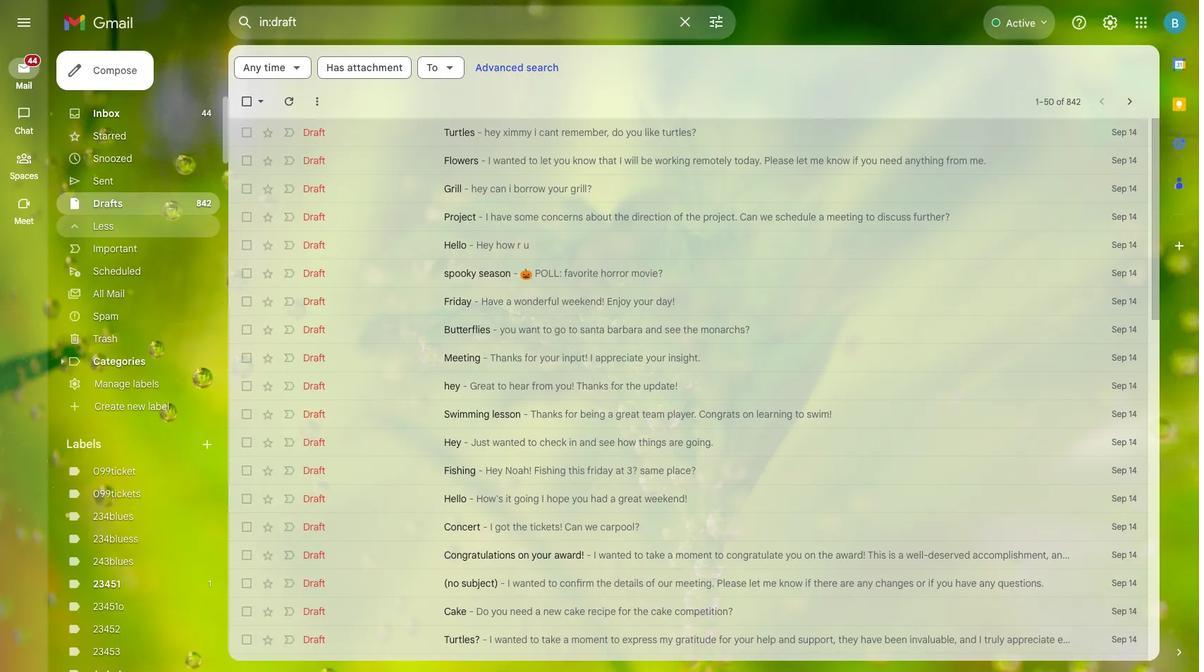 Task type: vqa. For each thing, say whether or not it's contained in the screenshot.
the bottommost Reading
no



Task type: describe. For each thing, give the bounding box(es) containing it.
to left go
[[543, 324, 552, 336]]

2 horizontal spatial know
[[827, 154, 850, 167]]

0 vertical spatial can
[[740, 211, 758, 223]]

1 award! from the left
[[554, 549, 584, 562]]

support image
[[1071, 14, 1088, 31]]

0 vertical spatial are
[[669, 436, 683, 449]]

sent link
[[93, 175, 113, 188]]

to
[[427, 61, 438, 74]]

to up borrow
[[529, 154, 538, 167]]

23451 link
[[93, 578, 120, 591]]

sep 14 for friday - have a wonderful weekend! enjoy your day!
[[1112, 296, 1137, 307]]

0 vertical spatial moment
[[676, 549, 712, 562]]

0 horizontal spatial weekend!
[[562, 295, 604, 308]]

to left hear
[[497, 380, 507, 393]]

swim!
[[807, 408, 832, 421]]

meeting.
[[675, 577, 714, 590]]

hello for hello - hey how r u
[[444, 239, 467, 252]]

in
[[569, 436, 577, 449]]

compose button
[[56, 51, 154, 90]]

a right the had
[[610, 493, 616, 505]]

14 for turtles - hey ximmy i cant remember, do you like turtles?
[[1129, 127, 1137, 137]]

099ticket link
[[93, 465, 136, 478]]

1 horizontal spatial me
[[810, 154, 824, 167]]

0 horizontal spatial if
[[805, 577, 811, 590]]

congratulations
[[444, 549, 515, 562]]

draft for turtles? - i wanted to take a moment to express my gratitude for your help and support, they have been invaluable, and i truly appreciate everything you have done
[[303, 634, 325, 646]]

sep for meeting - thanks for your input! i appreciate your insight.
[[1112, 352, 1127, 363]]

2 row from the top
[[228, 147, 1148, 175]]

draft for flowers - i wanted to let you know that i will be working remotely today. please let me know if you need anything from me.
[[303, 154, 325, 167]]

099tickets link
[[93, 488, 141, 501]]

inbox
[[93, 107, 120, 120]]

friday
[[444, 295, 472, 308]]

a down cake - do you need a new cake recipe for the cake competition?
[[563, 634, 569, 646]]

1 vertical spatial hey
[[444, 436, 461, 449]]

team
[[642, 408, 665, 421]]

sep for hello - how's it going i hope you had a great weekend!
[[1112, 493, 1127, 504]]

your left "help"
[[734, 634, 754, 646]]

1 vertical spatial how
[[618, 436, 636, 449]]

9 row from the top
[[228, 344, 1148, 372]]

sep 14 for hello - how's it going i hope you had a great weekend!
[[1112, 493, 1137, 504]]

- up confirm
[[587, 549, 591, 562]]

to left check
[[528, 436, 537, 449]]

hey - great to hear from you! thanks for the update!
[[444, 380, 678, 393]]

1 vertical spatial new
[[543, 606, 562, 618]]

sep for friday - have a wonderful weekend! enjoy your day!
[[1112, 296, 1127, 307]]

for right gratitude
[[719, 634, 732, 646]]

i left "am"
[[1071, 549, 1073, 562]]

1 vertical spatial take
[[542, 634, 561, 646]]

a right 'being'
[[608, 408, 613, 421]]

being
[[580, 408, 605, 421]]

1 horizontal spatial on
[[743, 408, 754, 421]]

of for i wanted to confirm the details of our meeting. please let me know if there are any changes or if you have any questions.
[[646, 577, 655, 590]]

i right project
[[486, 211, 488, 223]]

6 14 from the top
[[1129, 268, 1137, 278]]

less button
[[56, 215, 220, 238]]

the left "update!"
[[626, 380, 641, 393]]

0 horizontal spatial how
[[496, 239, 515, 252]]

draft for swimming lesson - thanks for being a great team player. congrats on learning to swim!
[[303, 408, 325, 421]]

a left meeting
[[819, 211, 824, 223]]

sep 14 for project - i have some concerns about the direction of the project. can we schedule a meeting to discuss further?
[[1112, 211, 1137, 222]]

draft for hello - hey how r u
[[303, 239, 325, 252]]

labels
[[66, 438, 101, 452]]

1 horizontal spatial know
[[779, 577, 803, 590]]

sep for turtles - hey ximmy i cant remember, do you like turtles?
[[1112, 127, 1127, 137]]

draft for (no subject) - i wanted to confirm the details of our meeting. please let me know if there are any changes or if you have any questions.
[[303, 577, 325, 590]]

2 cake from the left
[[651, 606, 672, 618]]

check
[[540, 436, 567, 449]]

inbox link
[[93, 107, 120, 120]]

advanced search button
[[470, 55, 565, 80]]

sep 14 for hey - just wanted to check in and see how things are going.
[[1112, 437, 1137, 448]]

more image
[[310, 94, 324, 109]]

manage labels
[[94, 378, 159, 391]]

you right congratulate
[[786, 549, 802, 562]]

🎃 image
[[520, 269, 532, 280]]

23452 link
[[93, 623, 120, 636]]

243blues link
[[93, 555, 133, 568]]

- for do you need a new cake recipe for the cake competition?
[[469, 606, 474, 618]]

sep for (no subject) - i wanted to confirm the details of our meeting. please let me know if there are any changes or if you have any questions.
[[1112, 578, 1127, 589]]

1 horizontal spatial mail
[[107, 288, 125, 300]]

discuss
[[877, 211, 911, 223]]

- for great to hear from you! thanks for the update!
[[463, 380, 467, 393]]

wanted down carpool?
[[599, 549, 632, 562]]

do
[[612, 126, 624, 139]]

1 row from the top
[[228, 118, 1148, 147]]

spam
[[93, 310, 119, 323]]

and right "help"
[[779, 634, 796, 646]]

all
[[93, 288, 104, 300]]

1 vertical spatial great
[[618, 493, 642, 505]]

18 row from the top
[[228, 598, 1148, 626]]

navigation containing mail
[[0, 45, 49, 673]]

15 row from the top
[[228, 513, 1148, 541]]

your left grill?
[[548, 183, 568, 195]]

going.
[[686, 436, 714, 449]]

hey for fishing
[[485, 465, 503, 477]]

17 row from the top
[[228, 570, 1148, 598]]

7 row from the top
[[228, 288, 1148, 316]]

sep for concert - i got the tickets! can we carpool?
[[1112, 522, 1127, 532]]

0 horizontal spatial know
[[573, 154, 596, 167]]

0 vertical spatial we
[[760, 211, 773, 223]]

spaces heading
[[0, 171, 48, 182]]

1 horizontal spatial if
[[853, 154, 858, 167]]

draft for concert - i got the tickets! can we carpool?
[[303, 521, 325, 534]]

draft for cake - do you need a new cake recipe for the cake competition?
[[303, 606, 325, 618]]

you left the had
[[572, 493, 588, 505]]

23451
[[93, 578, 120, 591]]

how's
[[476, 493, 503, 505]]

23451o link
[[93, 601, 124, 613]]

details
[[614, 577, 643, 590]]

things
[[639, 436, 666, 449]]

- for you want to go to santa barbara and see the monarchs?
[[493, 324, 497, 336]]

to right go
[[568, 324, 578, 336]]

to left confirm
[[548, 577, 557, 590]]

i left got
[[490, 521, 493, 534]]

i up confirm
[[594, 549, 596, 562]]

1 vertical spatial 842
[[196, 198, 211, 209]]

butterflies - you want to go to santa barbara and see the monarchs?
[[444, 324, 750, 336]]

- for hey noah! fishing this friday at 3? same place?
[[478, 465, 483, 477]]

1 vertical spatial thanks
[[576, 380, 608, 393]]

wonderful
[[514, 295, 559, 308]]

your left day!
[[634, 295, 654, 308]]

the left details
[[597, 577, 611, 590]]

1 horizontal spatial 842
[[1067, 96, 1081, 107]]

to left congratulate
[[715, 549, 724, 562]]

23453 link
[[93, 646, 120, 658]]

meet heading
[[0, 216, 48, 227]]

44 link
[[8, 54, 41, 79]]

place?
[[667, 465, 696, 477]]

14 for flowers - i wanted to let you know that i will be working remotely today. please let me know if you need anything from me.
[[1129, 155, 1137, 166]]

- for just wanted to check in and see how things are going.
[[464, 436, 468, 449]]

4 row from the top
[[228, 203, 1148, 231]]

sep 14 for butterflies - you want to go to santa barbara and see the monarchs?
[[1112, 324, 1137, 335]]

clear search image
[[671, 8, 699, 36]]

barbara
[[607, 324, 643, 336]]

- for i wanted to let you know that i will be working remotely today. please let me know if you need anything from me.
[[481, 154, 486, 167]]

sep 14 for flowers - i wanted to let you know that i will be working remotely today. please let me know if you need anything from me.
[[1112, 155, 1137, 166]]

1 vertical spatial see
[[599, 436, 615, 449]]

subject)
[[461, 577, 498, 590]]

14 for friday - have a wonderful weekend! enjoy your day!
[[1129, 296, 1137, 307]]

sep for hello - hey how r u
[[1112, 240, 1127, 250]]

1 horizontal spatial let
[[749, 577, 760, 590]]

sep 14 for cake - do you need a new cake recipe for the cake competition?
[[1112, 606, 1137, 617]]

50
[[1044, 96, 1054, 107]]

5 row from the top
[[228, 231, 1148, 259]]

a right have
[[506, 295, 512, 308]]

the up there
[[818, 549, 833, 562]]

butterflies
[[444, 324, 490, 336]]

you right everything
[[1108, 634, 1124, 646]]

- down r
[[511, 267, 520, 280]]

14 for butterflies - you want to go to santa barbara and see the monarchs?
[[1129, 324, 1137, 335]]

have left some
[[491, 211, 512, 223]]

1 vertical spatial need
[[510, 606, 533, 618]]

0 horizontal spatial please
[[717, 577, 747, 590]]

0 horizontal spatial appreciate
[[595, 352, 643, 364]]

going
[[514, 493, 539, 505]]

hope
[[547, 493, 570, 505]]

draft for project - i have some concerns about the direction of the project. can we schedule a meeting to discuss further?
[[303, 211, 325, 223]]

do
[[476, 606, 489, 618]]

234blues link
[[93, 510, 133, 523]]

14 for hello - how's it going i hope you had a great weekend!
[[1129, 493, 1137, 504]]

- for i have some concerns about the direction of the project. can we schedule a meeting to discuss further?
[[479, 211, 483, 223]]

flowers - i wanted to let you know that i will be working remotely today. please let me know if you need anything from me.
[[444, 154, 986, 167]]

for right recipe
[[618, 606, 631, 618]]

sep 14 for swimming lesson - thanks for being a great team player. congrats on learning to swim!
[[1112, 409, 1137, 419]]

main menu image
[[16, 14, 32, 31]]

manage labels link
[[94, 378, 159, 391]]

i right input!
[[590, 352, 593, 364]]

0 vertical spatial need
[[880, 154, 902, 167]]

truly
[[984, 634, 1004, 646]]

and right in
[[579, 436, 596, 449]]

- right subject)
[[501, 577, 505, 590]]

i left will
[[619, 154, 622, 167]]

3 row from the top
[[228, 175, 1148, 203]]

1 vertical spatial moment
[[571, 634, 608, 646]]

been
[[885, 634, 907, 646]]

and left "am"
[[1051, 549, 1068, 562]]

r
[[517, 239, 521, 252]]

thrilled
[[1092, 549, 1124, 562]]

spaces
[[10, 171, 38, 181]]

this
[[568, 465, 585, 477]]

starred
[[93, 130, 126, 142]]

your left input!
[[540, 352, 560, 364]]

trash
[[93, 333, 118, 345]]

starred link
[[93, 130, 126, 142]]

14 row from the top
[[228, 485, 1148, 513]]

- for hey how r u
[[469, 239, 474, 252]]

project
[[444, 211, 476, 223]]

settings image
[[1102, 14, 1119, 31]]

the left project.
[[686, 211, 701, 223]]

you left anything
[[861, 154, 877, 167]]

further?
[[913, 211, 950, 223]]

2 horizontal spatial on
[[805, 549, 816, 562]]

2 fishing from the left
[[534, 465, 566, 477]]

movie?
[[631, 267, 663, 280]]

working
[[655, 154, 690, 167]]

234bluess link
[[93, 533, 138, 546]]

chat
[[15, 125, 33, 136]]

14 for project - i have some concerns about the direction of the project. can we schedule a meeting to discuss further?
[[1129, 211, 1137, 222]]

the right about
[[614, 211, 629, 223]]

1 vertical spatial we
[[585, 521, 598, 534]]

sep for turtles? - i wanted to take a moment to express my gratitude for your help and support, they have been invaluable, and i truly appreciate everything you have done
[[1112, 634, 1127, 645]]

and left truly
[[960, 634, 977, 646]]

confirm
[[560, 577, 594, 590]]

2 vertical spatial hey
[[444, 380, 460, 393]]

invaluable,
[[910, 634, 957, 646]]

just
[[471, 436, 490, 449]]

to left swim!
[[795, 408, 804, 421]]

at
[[616, 465, 624, 477]]

our
[[658, 577, 673, 590]]

6 sep from the top
[[1112, 268, 1127, 278]]

you.
[[1141, 549, 1160, 562]]

everything
[[1058, 634, 1105, 646]]

to up details
[[634, 549, 643, 562]]

you right do on the right top of page
[[626, 126, 642, 139]]

i right turtles?
[[490, 634, 492, 646]]

sep for fishing - hey noah! fishing this friday at 3? same place?
[[1112, 465, 1127, 476]]

234bluess
[[93, 533, 138, 546]]

have left done
[[1127, 634, 1148, 646]]

the up insight.
[[683, 324, 698, 336]]

draft for butterflies - you want to go to santa barbara and see the monarchs?
[[303, 324, 325, 336]]

i left truly
[[979, 634, 982, 646]]

hello - how's it going i hope you had a great weekend!
[[444, 493, 687, 505]]

243blues
[[93, 555, 133, 568]]

you left want
[[500, 324, 516, 336]]

sep for project - i have some concerns about the direction of the project. can we schedule a meeting to discuss further?
[[1112, 211, 1127, 222]]

tickets!
[[530, 521, 562, 534]]

1 fishing from the left
[[444, 465, 476, 477]]

wanted for take
[[495, 634, 527, 646]]

has attachment
[[326, 61, 403, 74]]

any
[[243, 61, 262, 74]]

2 horizontal spatial of
[[1056, 96, 1064, 107]]

sep 14 for hey - great to hear from you! thanks for the update!
[[1112, 381, 1137, 391]]

u
[[524, 239, 529, 252]]

chat heading
[[0, 125, 48, 137]]

44 inside 44 link
[[28, 56, 37, 66]]

swimming
[[444, 408, 490, 421]]

hey for hey can i borrow your grill?
[[471, 183, 488, 195]]

important
[[93, 243, 137, 255]]

0 vertical spatial please
[[764, 154, 794, 167]]

am
[[1076, 549, 1090, 562]]

you right or
[[937, 577, 953, 590]]

sep for congratulations on your award! - i wanted to take a moment to congratulate you on the award! this is a well-deserved accomplishment, and i am thrilled for you.
[[1112, 550, 1127, 560]]

a right 'do'
[[535, 606, 541, 618]]

- right lesson
[[524, 408, 528, 421]]

turtles?
[[444, 634, 480, 646]]



Task type: locate. For each thing, give the bounding box(es) containing it.
navigation
[[0, 45, 49, 673]]

16 14 from the top
[[1129, 550, 1137, 560]]

7 sep 14 from the top
[[1112, 296, 1137, 307]]

18 sep from the top
[[1112, 606, 1127, 617]]

need right 'do'
[[510, 606, 533, 618]]

18 14 from the top
[[1129, 606, 1137, 617]]

1 horizontal spatial are
[[840, 577, 855, 590]]

9 draft from the top
[[303, 352, 325, 364]]

- for thanks for your input! i appreciate your insight.
[[483, 352, 488, 364]]

14 for swimming lesson - thanks for being a great team player. congrats on learning to swim!
[[1129, 409, 1137, 419]]

1 hello from the top
[[444, 239, 467, 252]]

1 vertical spatial are
[[840, 577, 855, 590]]

any time button
[[234, 56, 312, 79]]

sep for swimming lesson - thanks for being a great team player. congrats on learning to swim!
[[1112, 409, 1127, 419]]

mail right all
[[107, 288, 125, 300]]

3 draft from the top
[[303, 183, 325, 195]]

15 sep from the top
[[1112, 522, 1127, 532]]

14 14 from the top
[[1129, 493, 1137, 504]]

12 sep 14 from the top
[[1112, 437, 1137, 448]]

to down cake - do you need a new cake recipe for the cake competition?
[[530, 634, 539, 646]]

to button
[[418, 56, 464, 79]]

1 vertical spatial please
[[717, 577, 747, 590]]

6 sep 14 from the top
[[1112, 268, 1137, 278]]

let
[[540, 154, 551, 167], [796, 154, 808, 167], [749, 577, 760, 590]]

take down cake - do you need a new cake recipe for the cake competition?
[[542, 634, 561, 646]]

1 cake from the left
[[564, 606, 585, 618]]

mail inside heading
[[16, 80, 32, 91]]

scheduled
[[93, 265, 141, 278]]

1 horizontal spatial please
[[764, 154, 794, 167]]

this
[[868, 549, 886, 562]]

1 vertical spatial appreciate
[[1007, 634, 1055, 646]]

mail heading
[[0, 80, 48, 92]]

wanted right turtles?
[[495, 634, 527, 646]]

18 draft from the top
[[303, 606, 325, 618]]

hey - just wanted to check in and see how things are going.
[[444, 436, 714, 449]]

0 vertical spatial weekend!
[[562, 295, 604, 308]]

to left discuss
[[866, 211, 875, 223]]

8 sep from the top
[[1112, 324, 1127, 335]]

sep 14 for turtles - hey ximmy i cant remember, do you like turtles?
[[1112, 127, 1137, 137]]

advanced search options image
[[702, 8, 730, 36]]

sep 14 for fishing - hey noah! fishing this friday at 3? same place?
[[1112, 465, 1137, 476]]

i for can
[[509, 183, 511, 195]]

0 vertical spatial how
[[496, 239, 515, 252]]

project.
[[703, 211, 737, 223]]

4 14 from the top
[[1129, 211, 1137, 222]]

0 vertical spatial hey
[[476, 239, 494, 252]]

any time
[[243, 61, 286, 74]]

5 draft from the top
[[303, 239, 325, 252]]

0 horizontal spatial fishing
[[444, 465, 476, 477]]

0 horizontal spatial cake
[[564, 606, 585, 618]]

mail down 44 link
[[16, 80, 32, 91]]

sep 14 for hello - hey how r u
[[1112, 240, 1137, 250]]

1 horizontal spatial need
[[880, 154, 902, 167]]

draft for hello - how's it going i hope you had a great weekend!
[[303, 493, 325, 505]]

how left r
[[496, 239, 515, 252]]

great down 3?
[[618, 493, 642, 505]]

2 hello from the top
[[444, 493, 467, 505]]

labels heading
[[66, 438, 200, 452]]

know
[[573, 154, 596, 167], [827, 154, 850, 167], [779, 577, 803, 590]]

19 row from the top
[[228, 626, 1173, 654]]

14 for concert - i got the tickets! can we carpool?
[[1129, 522, 1137, 532]]

row
[[228, 118, 1148, 147], [228, 147, 1148, 175], [228, 175, 1148, 203], [228, 203, 1148, 231], [228, 231, 1148, 259], [228, 259, 1148, 288], [228, 288, 1148, 316], [228, 316, 1148, 344], [228, 344, 1148, 372], [228, 372, 1148, 400], [228, 400, 1148, 429], [228, 429, 1148, 457], [228, 457, 1148, 485], [228, 485, 1148, 513], [228, 513, 1148, 541], [228, 541, 1160, 570], [228, 570, 1148, 598], [228, 598, 1148, 626], [228, 626, 1173, 654], [228, 654, 1148, 673]]

11 row from the top
[[228, 400, 1148, 429]]

1 horizontal spatial weekend!
[[645, 493, 687, 505]]

hey left the ximmy
[[484, 126, 501, 139]]

has
[[326, 61, 345, 74]]

- right flowers
[[481, 154, 486, 167]]

need
[[880, 154, 902, 167], [510, 606, 533, 618]]

and right barbara
[[645, 324, 662, 336]]

4 sep from the top
[[1112, 211, 1127, 222]]

thanks up hear
[[490, 352, 522, 364]]

1 horizontal spatial cake
[[651, 606, 672, 618]]

23451o
[[93, 601, 124, 613]]

1 horizontal spatial appreciate
[[1007, 634, 1055, 646]]

from left you!
[[532, 380, 553, 393]]

2 14 from the top
[[1129, 155, 1137, 166]]

insight.
[[668, 352, 700, 364]]

labels
[[133, 378, 159, 391]]

thanks right you!
[[576, 380, 608, 393]]

0 vertical spatial see
[[665, 324, 681, 336]]

from left the me.
[[946, 154, 967, 167]]

you down turtles - hey ximmy i cant remember, do you like turtles?
[[554, 154, 570, 167]]

we left schedule
[[760, 211, 773, 223]]

please down congratulate
[[717, 577, 747, 590]]

sep 14 for (no subject) - i wanted to confirm the details of our meeting. please let me know if there are any changes or if you have any questions.
[[1112, 578, 1137, 589]]

0 vertical spatial appreciate
[[595, 352, 643, 364]]

6 row from the top
[[228, 259, 1148, 288]]

0 vertical spatial new
[[127, 400, 145, 413]]

0 horizontal spatial on
[[518, 549, 529, 562]]

1 vertical spatial weekend!
[[645, 493, 687, 505]]

11 sep from the top
[[1112, 409, 1127, 419]]

0 horizontal spatial from
[[532, 380, 553, 393]]

gmail image
[[63, 8, 140, 37]]

draft for friday - have a wonderful weekend! enjoy your day!
[[303, 295, 325, 308]]

important link
[[93, 243, 137, 255]]

0 horizontal spatial award!
[[554, 549, 584, 562]]

2 horizontal spatial thanks
[[576, 380, 608, 393]]

2 any from the left
[[979, 577, 995, 590]]

19 14 from the top
[[1129, 634, 1137, 645]]

14 for fishing - hey noah! fishing this friday at 3? same place?
[[1129, 465, 1137, 476]]

sent
[[93, 175, 113, 188]]

- right turtles
[[477, 126, 482, 139]]

draft for grill - hey can i borrow your grill?
[[303, 183, 325, 195]]

1 any from the left
[[857, 577, 873, 590]]

competition?
[[675, 606, 733, 618]]

8 row from the top
[[228, 316, 1148, 344]]

5 sep 14 from the top
[[1112, 240, 1137, 250]]

1 horizontal spatial fishing
[[534, 465, 566, 477]]

16 sep from the top
[[1112, 550, 1127, 560]]

Search in mail search field
[[228, 6, 736, 39]]

- left 'do'
[[469, 606, 474, 618]]

wanted down lesson
[[493, 436, 525, 449]]

7 draft from the top
[[303, 295, 325, 308]]

hey left the noah!
[[485, 465, 503, 477]]

0 vertical spatial 1
[[1036, 96, 1039, 107]]

draft for turtles - hey ximmy i cant remember, do you like turtles?
[[303, 126, 325, 139]]

0 horizontal spatial mail
[[16, 80, 32, 91]]

5 14 from the top
[[1129, 240, 1137, 250]]

1 horizontal spatial award!
[[836, 549, 866, 562]]

season
[[479, 267, 511, 280]]

have right they
[[861, 634, 882, 646]]

time
[[264, 61, 286, 74]]

1 sep from the top
[[1112, 127, 1127, 137]]

i right can
[[509, 183, 511, 195]]

1 sep 14 from the top
[[1112, 127, 1137, 137]]

099ticket
[[93, 465, 136, 478]]

see
[[665, 324, 681, 336], [599, 436, 615, 449]]

for down want
[[524, 352, 537, 364]]

they
[[838, 634, 858, 646]]

23452
[[93, 623, 120, 636]]

draft for hey - great to hear from you! thanks for the update!
[[303, 380, 325, 393]]

tab list
[[1160, 45, 1199, 622]]

- right project
[[479, 211, 483, 223]]

help
[[757, 634, 776, 646]]

9 sep 14 from the top
[[1112, 352, 1137, 363]]

draft for congratulations on your award! - i wanted to take a moment to congratulate you on the award! this is a well-deserved accomplishment, and i am thrilled for you.
[[303, 549, 325, 562]]

new left the label
[[127, 400, 145, 413]]

let right today.
[[796, 154, 808, 167]]

11 14 from the top
[[1129, 409, 1137, 419]]

15 sep 14 from the top
[[1112, 522, 1137, 532]]

1 for 1
[[208, 579, 211, 589]]

8 14 from the top
[[1129, 324, 1137, 335]]

12 draft from the top
[[303, 436, 325, 449]]

14 sep 14 from the top
[[1112, 493, 1137, 504]]

3 sep from the top
[[1112, 183, 1127, 194]]

to left express
[[611, 634, 620, 646]]

23453
[[93, 646, 120, 658]]

14 for turtles? - i wanted to take a moment to express my gratitude for your help and support, they have been invaluable, and i truly appreciate everything you have done
[[1129, 634, 1137, 645]]

13 sep from the top
[[1112, 465, 1127, 476]]

0 horizontal spatial 44
[[28, 56, 37, 66]]

1 horizontal spatial take
[[646, 549, 665, 562]]

- left great
[[463, 380, 467, 393]]

8 sep 14 from the top
[[1112, 324, 1137, 335]]

santa
[[580, 324, 605, 336]]

0 horizontal spatial of
[[646, 577, 655, 590]]

sep 14 for grill - hey can i borrow your grill?
[[1112, 183, 1137, 194]]

9 sep from the top
[[1112, 352, 1127, 363]]

gratitude
[[675, 634, 717, 646]]

are right there
[[840, 577, 855, 590]]

for
[[524, 352, 537, 364], [611, 380, 624, 393], [565, 408, 578, 421], [1126, 549, 1139, 562], [618, 606, 631, 618], [719, 634, 732, 646]]

create new label link
[[94, 400, 169, 413]]

concerns
[[541, 211, 583, 223]]

2 vertical spatial hey
[[485, 465, 503, 477]]

12 row from the top
[[228, 429, 1148, 457]]

go
[[554, 324, 566, 336]]

1 14 from the top
[[1129, 127, 1137, 137]]

10 draft from the top
[[303, 380, 325, 393]]

0 horizontal spatial let
[[540, 154, 551, 167]]

on left learning
[[743, 408, 754, 421]]

we
[[760, 211, 773, 223], [585, 521, 598, 534]]

14 draft from the top
[[303, 493, 325, 505]]

1 vertical spatial can
[[565, 521, 583, 534]]

schedule
[[775, 211, 816, 223]]

had
[[591, 493, 608, 505]]

7 sep from the top
[[1112, 296, 1127, 307]]

1 vertical spatial i
[[509, 183, 511, 195]]

i left hope at bottom left
[[542, 493, 544, 505]]

0 horizontal spatial take
[[542, 634, 561, 646]]

1 horizontal spatial new
[[543, 606, 562, 618]]

for up swimming lesson - thanks for being a great team player. congrats on learning to swim!
[[611, 380, 624, 393]]

see down day!
[[665, 324, 681, 336]]

1 vertical spatial hello
[[444, 493, 467, 505]]

favorite
[[564, 267, 598, 280]]

1 horizontal spatial see
[[665, 324, 681, 336]]

1 for 1 50 of 842
[[1036, 96, 1039, 107]]

12 14 from the top
[[1129, 437, 1137, 448]]

older image
[[1123, 94, 1137, 109]]

1 vertical spatial me
[[763, 577, 777, 590]]

2 vertical spatial thanks
[[531, 408, 563, 421]]

sep for cake - do you need a new cake recipe for the cake competition?
[[1112, 606, 1127, 617]]

0 horizontal spatial are
[[669, 436, 683, 449]]

11 draft from the top
[[303, 408, 325, 421]]

0 horizontal spatial need
[[510, 606, 533, 618]]

cant
[[539, 126, 559, 139]]

14 for hello - hey how r u
[[1129, 240, 1137, 250]]

will
[[624, 154, 639, 167]]

0 vertical spatial 842
[[1067, 96, 1081, 107]]

0 vertical spatial me
[[810, 154, 824, 167]]

1 horizontal spatial how
[[618, 436, 636, 449]]

congratulations on your award! - i wanted to take a moment to congratulate you on the award! this is a well-deserved accomplishment, and i am thrilled for you.
[[444, 549, 1160, 562]]

there
[[814, 577, 838, 590]]

6 draft from the top
[[303, 267, 325, 280]]

sep for grill - hey can i borrow your grill?
[[1112, 183, 1127, 194]]

wanted for let
[[493, 154, 526, 167]]

the right got
[[513, 521, 527, 534]]

your down the 'concert - i got the tickets! can we carpool?' on the bottom
[[532, 549, 552, 562]]

234blues
[[93, 510, 133, 523]]

2 horizontal spatial if
[[928, 577, 934, 590]]

1 vertical spatial mail
[[107, 288, 125, 300]]

hey for hello
[[476, 239, 494, 252]]

on up there
[[805, 549, 816, 562]]

a
[[819, 211, 824, 223], [506, 295, 512, 308], [608, 408, 613, 421], [610, 493, 616, 505], [668, 549, 673, 562], [898, 549, 904, 562], [535, 606, 541, 618], [563, 634, 569, 646]]

wanted for check
[[493, 436, 525, 449]]

15 14 from the top
[[1129, 522, 1137, 532]]

15 draft from the top
[[303, 521, 325, 534]]

turtles? - i wanted to take a moment to express my gratitude for your help and support, they have been invaluable, and i truly appreciate everything you have done
[[444, 634, 1173, 646]]

hello
[[444, 239, 467, 252], [444, 493, 467, 505]]

hey left just
[[444, 436, 461, 449]]

13 sep 14 from the top
[[1112, 465, 1137, 476]]

categories link
[[93, 355, 146, 368]]

sep for hey - just wanted to check in and see how things are going.
[[1112, 437, 1127, 448]]

can right tickets!
[[565, 521, 583, 534]]

17 14 from the top
[[1129, 578, 1137, 589]]

2 draft from the top
[[303, 154, 325, 167]]

sep for flowers - i wanted to let you know that i will be working remotely today. please let me know if you need anything from me.
[[1112, 155, 1127, 166]]

- for hey can i borrow your grill?
[[464, 183, 469, 195]]

sep 14 for congratulations on your award! - i wanted to take a moment to congratulate you on the award! this is a well-deserved accomplishment, and i am thrilled for you.
[[1112, 550, 1137, 560]]

refresh image
[[282, 94, 296, 109]]

17 sep 14 from the top
[[1112, 578, 1137, 589]]

1 horizontal spatial any
[[979, 577, 995, 590]]

remember,
[[561, 126, 609, 139]]

award! up confirm
[[554, 549, 584, 562]]

i for ximmy
[[534, 126, 537, 139]]

14 for hey - just wanted to check in and see how things are going.
[[1129, 437, 1137, 448]]

14 for cake - do you need a new cake recipe for the cake competition?
[[1129, 606, 1137, 617]]

sep 14 for turtles? - i wanted to take a moment to express my gratitude for your help and support, they have been invaluable, and i truly appreciate everything you have done
[[1112, 634, 1137, 645]]

14 for congratulations on your award! - i wanted to take a moment to congratulate you on the award! this is a well-deserved accomplishment, and i am thrilled for you.
[[1129, 550, 1137, 560]]

know left that
[[573, 154, 596, 167]]

0 vertical spatial hello
[[444, 239, 467, 252]]

0 horizontal spatial new
[[127, 400, 145, 413]]

14 for (no subject) - i wanted to confirm the details of our meeting. please let me know if there are any changes or if you have any questions.
[[1129, 578, 1137, 589]]

on down the 'concert - i got the tickets! can we carpool?' on the bottom
[[518, 549, 529, 562]]

are left "going."
[[669, 436, 683, 449]]

know down congratulations on your award! - i wanted to take a moment to congratulate you on the award! this is a well-deserved accomplishment, and i am thrilled for you.
[[779, 577, 803, 590]]

- for hey ximmy i cant remember, do you like turtles?
[[477, 126, 482, 139]]

8 draft from the top
[[303, 324, 325, 336]]

0 horizontal spatial can
[[565, 521, 583, 534]]

turtles?
[[662, 126, 697, 139]]

enjoy
[[607, 295, 631, 308]]

draft for fishing - hey noah! fishing this friday at 3? same place?
[[303, 465, 325, 477]]

17 draft from the top
[[303, 577, 325, 590]]

0 vertical spatial 44
[[28, 56, 37, 66]]

4 draft from the top
[[303, 211, 325, 223]]

0 horizontal spatial i
[[509, 183, 511, 195]]

grill
[[444, 183, 462, 195]]

lesson
[[492, 408, 521, 421]]

5 sep from the top
[[1112, 240, 1127, 250]]

0 vertical spatial hey
[[484, 126, 501, 139]]

1 vertical spatial hey
[[471, 183, 488, 195]]

player.
[[667, 408, 697, 421]]

thanks up check
[[531, 408, 563, 421]]

deserved
[[928, 549, 970, 562]]

2 sep 14 from the top
[[1112, 155, 1137, 166]]

a up our
[[668, 549, 673, 562]]

concert - i got the tickets! can we carpool?
[[444, 521, 640, 534]]

10 sep 14 from the top
[[1112, 381, 1137, 391]]

1 horizontal spatial we
[[760, 211, 773, 223]]

for left 'being'
[[565, 408, 578, 421]]

sep 14 for concert - i got the tickets! can we carpool?
[[1112, 522, 1137, 532]]

your left insight.
[[646, 352, 666, 364]]

meeting - thanks for your input! i appreciate your insight.
[[444, 352, 700, 364]]

13 draft from the top
[[303, 465, 325, 477]]

snoozed link
[[93, 152, 132, 165]]

i right subject)
[[508, 577, 510, 590]]

for left 'you.' on the bottom of the page
[[1126, 549, 1139, 562]]

if
[[853, 154, 858, 167], [805, 577, 811, 590], [928, 577, 934, 590]]

13 14 from the top
[[1129, 465, 1137, 476]]

1 horizontal spatial i
[[534, 126, 537, 139]]

0 horizontal spatial thanks
[[490, 352, 522, 364]]

anything
[[905, 154, 944, 167]]

17 sep from the top
[[1112, 578, 1127, 589]]

1 draft from the top
[[303, 126, 325, 139]]

scheduled link
[[93, 265, 141, 278]]

None checkbox
[[240, 94, 254, 109], [240, 125, 254, 140], [240, 154, 254, 168], [240, 182, 254, 196], [240, 266, 254, 281], [240, 323, 254, 337], [240, 464, 254, 478], [240, 520, 254, 534], [240, 605, 254, 619], [240, 94, 254, 109], [240, 125, 254, 140], [240, 154, 254, 168], [240, 182, 254, 196], [240, 266, 254, 281], [240, 323, 254, 337], [240, 464, 254, 478], [240, 520, 254, 534], [240, 605, 254, 619]]

3 sep 14 from the top
[[1112, 183, 1137, 194]]

on
[[743, 408, 754, 421], [518, 549, 529, 562], [805, 549, 816, 562]]

of right 50
[[1056, 96, 1064, 107]]

compose
[[93, 64, 137, 77]]

if left there
[[805, 577, 811, 590]]

let down congratulate
[[749, 577, 760, 590]]

- right butterflies
[[493, 324, 497, 336]]

hey for hey ximmy i cant remember, do you like turtles?
[[484, 126, 501, 139]]

1 horizontal spatial moment
[[676, 549, 712, 562]]

of
[[1056, 96, 1064, 107], [674, 211, 683, 223], [646, 577, 655, 590]]

have
[[481, 295, 504, 308]]

16 sep 14 from the top
[[1112, 550, 1137, 560]]

- for have a wonderful weekend! enjoy your day!
[[474, 295, 479, 308]]

20 row from the top
[[228, 654, 1148, 673]]

1 horizontal spatial from
[[946, 154, 967, 167]]

me up schedule
[[810, 154, 824, 167]]

can
[[490, 183, 506, 195]]

the up express
[[634, 606, 648, 618]]

- right meeting
[[483, 352, 488, 364]]

1 horizontal spatial 1
[[1036, 96, 1039, 107]]

you!
[[556, 380, 574, 393]]

None checkbox
[[240, 210, 254, 224], [240, 238, 254, 252], [240, 295, 254, 309], [240, 351, 254, 365], [240, 379, 254, 393], [240, 407, 254, 422], [240, 436, 254, 450], [240, 492, 254, 506], [240, 548, 254, 563], [240, 577, 254, 591], [240, 633, 254, 647], [240, 210, 254, 224], [240, 238, 254, 252], [240, 295, 254, 309], [240, 351, 254, 365], [240, 379, 254, 393], [240, 407, 254, 422], [240, 436, 254, 450], [240, 492, 254, 506], [240, 548, 254, 563], [240, 577, 254, 591], [240, 633, 254, 647]]

of for i have some concerns about the direction of the project. can we schedule a meeting to discuss further?
[[674, 211, 683, 223]]

sep for butterflies - you want to go to santa barbara and see the monarchs?
[[1112, 324, 1127, 335]]

- up spooky season
[[469, 239, 474, 252]]

me.
[[970, 154, 986, 167]]

- for i got the tickets! can we carpool?
[[483, 521, 488, 534]]

4 sep 14 from the top
[[1112, 211, 1137, 222]]

hear
[[509, 380, 530, 393]]

0 vertical spatial of
[[1056, 96, 1064, 107]]

1 horizontal spatial of
[[674, 211, 683, 223]]

9 14 from the top
[[1129, 352, 1137, 363]]

1 horizontal spatial can
[[740, 211, 758, 223]]

0 horizontal spatial any
[[857, 577, 873, 590]]

10 row from the top
[[228, 372, 1148, 400]]

manage
[[94, 378, 130, 391]]

- right grill
[[464, 183, 469, 195]]

14 for grill - hey can i borrow your grill?
[[1129, 183, 1137, 194]]

0 horizontal spatial me
[[763, 577, 777, 590]]

1 vertical spatial of
[[674, 211, 683, 223]]

sep for hey - great to hear from you! thanks for the update!
[[1112, 381, 1127, 391]]

1 horizontal spatial thanks
[[531, 408, 563, 421]]

2 horizontal spatial let
[[796, 154, 808, 167]]

that
[[599, 154, 617, 167]]

16 row from the top
[[228, 541, 1160, 570]]

you right 'do'
[[491, 606, 508, 618]]

have down deserved
[[955, 577, 977, 590]]

10 14 from the top
[[1129, 381, 1137, 391]]

14 sep from the top
[[1112, 493, 1127, 504]]

a right is
[[898, 549, 904, 562]]

19 sep from the top
[[1112, 634, 1127, 645]]

friday - have a wonderful weekend! enjoy your day!
[[444, 295, 675, 308]]

Search in mail text field
[[259, 16, 668, 30]]

0 vertical spatial great
[[616, 408, 640, 421]]

done
[[1150, 634, 1173, 646]]

12 sep from the top
[[1112, 437, 1127, 448]]

hello down project
[[444, 239, 467, 252]]

3?
[[627, 465, 638, 477]]

2 award! from the left
[[836, 549, 866, 562]]

19 sep 14 from the top
[[1112, 634, 1137, 645]]

hello for hello - how's it going i hope you had a great weekend!
[[444, 493, 467, 505]]

to
[[529, 154, 538, 167], [866, 211, 875, 223], [543, 324, 552, 336], [568, 324, 578, 336], [497, 380, 507, 393], [795, 408, 804, 421], [528, 436, 537, 449], [634, 549, 643, 562], [715, 549, 724, 562], [548, 577, 557, 590], [530, 634, 539, 646], [611, 634, 620, 646]]

1 vertical spatial from
[[532, 380, 553, 393]]

2 sep from the top
[[1112, 155, 1127, 166]]

weekend! down favorite
[[562, 295, 604, 308]]

3 14 from the top
[[1129, 183, 1137, 194]]

1 horizontal spatial 44
[[202, 108, 211, 118]]

10 sep from the top
[[1112, 381, 1127, 391]]

sep 14 for meeting - thanks for your input! i appreciate your insight.
[[1112, 352, 1137, 363]]

0 horizontal spatial moment
[[571, 634, 608, 646]]

- for how's it going i hope you had a great weekend!
[[469, 493, 474, 505]]

award! left this
[[836, 549, 866, 562]]

- for i wanted to take a moment to express my gratitude for your help and support, they have been invaluable, and i truly appreciate everything you have done
[[483, 634, 487, 646]]

swimming lesson - thanks for being a great team player. congrats on learning to swim!
[[444, 408, 832, 421]]

draft for hey - just wanted to check in and see how things are going.
[[303, 436, 325, 449]]

great left team
[[616, 408, 640, 421]]

of right direction
[[674, 211, 683, 223]]

0 vertical spatial from
[[946, 154, 967, 167]]

0 horizontal spatial 842
[[196, 198, 211, 209]]

new
[[127, 400, 145, 413], [543, 606, 562, 618]]

1 vertical spatial 44
[[202, 108, 211, 118]]

11 sep 14 from the top
[[1112, 409, 1137, 419]]

new down confirm
[[543, 606, 562, 618]]

wanted left confirm
[[513, 577, 545, 590]]

know up meeting
[[827, 154, 850, 167]]

search in mail image
[[233, 10, 258, 35]]

draft for meeting - thanks for your input! i appreciate your insight.
[[303, 352, 325, 364]]

if right or
[[928, 577, 934, 590]]

grill - hey can i borrow your grill?
[[444, 183, 592, 195]]

13 row from the top
[[228, 457, 1148, 485]]

moment
[[676, 549, 712, 562], [571, 634, 608, 646]]

cake - do you need a new cake recipe for the cake competition?
[[444, 606, 733, 618]]

14 for hey - great to hear from you! thanks for the update!
[[1129, 381, 1137, 391]]

flowers
[[444, 154, 479, 167]]

0 vertical spatial thanks
[[490, 352, 522, 364]]

got
[[495, 521, 510, 534]]

support,
[[798, 634, 836, 646]]

i right flowers
[[488, 154, 491, 167]]

14 for meeting - thanks for your input! i appreciate your insight.
[[1129, 352, 1137, 363]]



